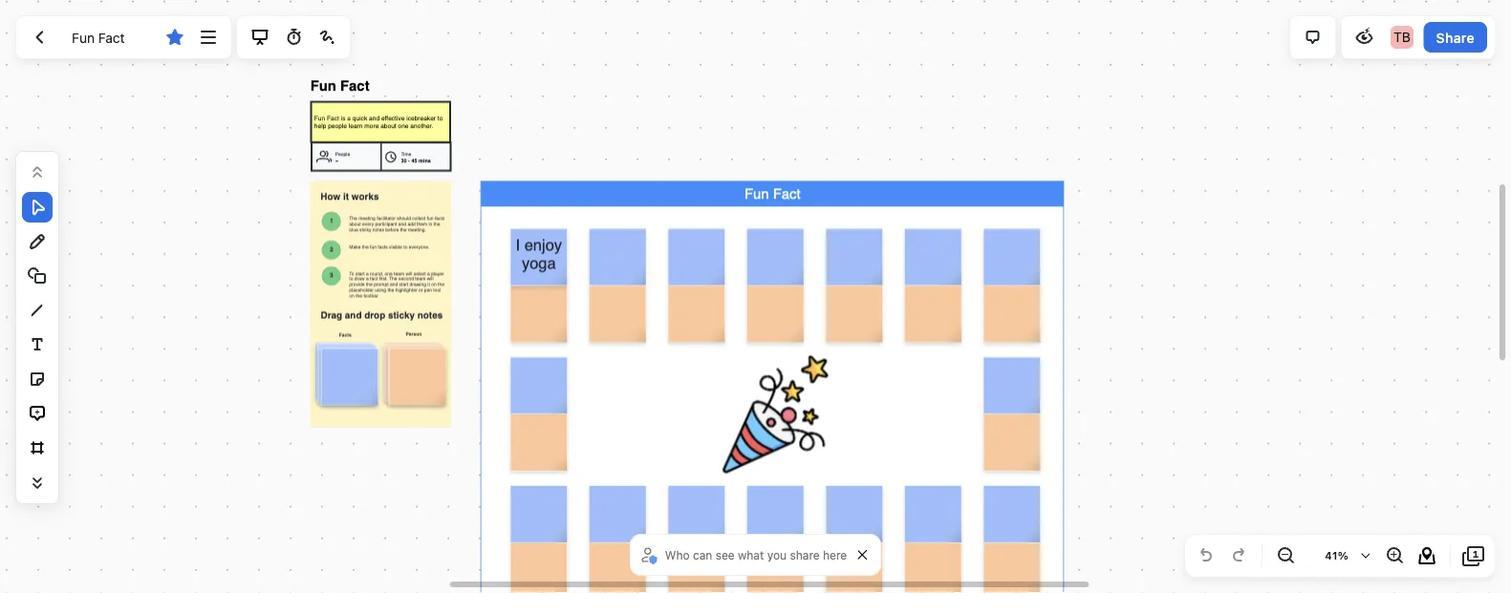 Task type: vqa. For each thing, say whether or not it's contained in the screenshot.
You
yes



Task type: describe. For each thing, give the bounding box(es) containing it.
more options image
[[197, 26, 220, 49]]

pages image
[[1463, 545, 1486, 568]]

show previous tools image
[[22, 162, 53, 180]]

zoom out image
[[1275, 545, 1298, 568]]

tb button
[[1387, 22, 1418, 53]]

who can see what you share here button
[[639, 541, 852, 570]]

41 %
[[1326, 550, 1349, 563]]

mini map image
[[1416, 545, 1439, 568]]

zoom in image
[[1384, 545, 1407, 568]]

comment panel image
[[1302, 26, 1325, 49]]

timer image
[[282, 26, 305, 49]]

what
[[738, 549, 764, 562]]

dashboard image
[[28, 26, 51, 49]]

see
[[716, 549, 735, 562]]



Task type: locate. For each thing, give the bounding box(es) containing it.
all eyes on me image
[[1354, 26, 1377, 49]]

unstar this whiteboard image
[[163, 26, 186, 49]]

share button
[[1424, 22, 1488, 53]]

present image
[[249, 26, 272, 49]]

you
[[768, 549, 787, 562]]

41
[[1326, 550, 1338, 563]]

laser image
[[316, 26, 339, 49]]

who
[[665, 549, 690, 562]]

who can see what you share here
[[665, 549, 847, 562]]

show more tools image
[[26, 471, 49, 495]]

here
[[823, 549, 847, 562]]

tb
[[1394, 29, 1411, 45]]

can
[[693, 549, 713, 562]]

%
[[1338, 550, 1349, 563]]

share
[[1437, 29, 1475, 45]]

share
[[790, 549, 820, 562]]

Document name text field
[[58, 22, 157, 53]]



